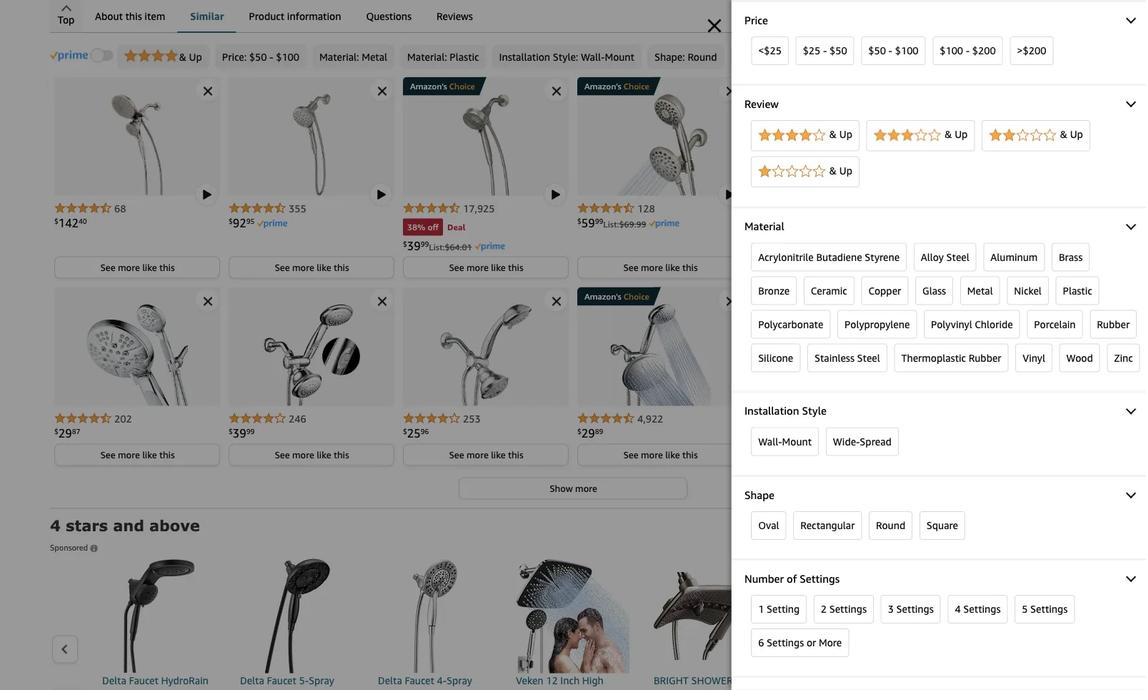 Task type: locate. For each thing, give the bounding box(es) containing it.
3 dual from the left
[[416, 689, 437, 690]]

6 right $25
[[832, 51, 837, 63]]

wall- right the style:
[[581, 51, 605, 63]]

$
[[54, 217, 59, 225], [229, 217, 233, 225], [578, 217, 582, 225], [752, 217, 756, 225], [403, 240, 407, 248], [54, 427, 59, 435], [229, 427, 233, 435], [403, 427, 407, 435], [578, 427, 582, 435], [752, 427, 756, 435]]

list containing delta faucet hydrorain h2okinetic dual showe
[[79, 559, 1068, 690]]

1 horizontal spatial mount
[[783, 436, 812, 447]]

number up "1 setting"
[[745, 572, 784, 585]]

spray down delta faucet 5-spray in2ition dual shower head with handheld spray, h2okinetic matte black shower head with hose, showerheads, handheld shower heads, magnetic docking, matte black 58480-bl-pk image
[[309, 675, 335, 686]]

0 horizontal spatial material:
[[320, 51, 359, 63]]

1 horizontal spatial 29
[[582, 426, 595, 440]]

alloy steel
[[922, 251, 970, 263]]

6
[[832, 51, 837, 63], [759, 637, 765, 649]]

$100 left moen at the right top of the page
[[940, 45, 964, 56]]

faucet for delta faucet 5-spray in2ition 2-in-1 dua
[[819, 675, 849, 686]]

settings down setting
[[767, 637, 805, 649]]

0 vertical spatial installation
[[499, 51, 551, 63]]

2 horizontal spatial dual
[[416, 689, 437, 690]]

delta inside delta faucet hydrorain h2okinetic dual showe
[[102, 675, 126, 686]]

0 horizontal spatial 29
[[59, 426, 72, 440]]

choice
[[450, 81, 475, 91], [624, 81, 650, 91], [973, 81, 999, 91], [624, 292, 650, 302]]

product
[[249, 10, 285, 22]]

1 vertical spatial 1
[[852, 689, 858, 690]]

1 horizontal spatial $50
[[830, 45, 848, 56]]

1 59 from the left
[[582, 216, 595, 230]]

see
[[100, 262, 116, 273], [275, 262, 290, 273], [449, 262, 464, 273], [624, 262, 639, 273], [798, 262, 813, 273], [973, 262, 988, 273], [100, 449, 116, 460], [275, 449, 290, 460], [449, 449, 464, 460], [624, 449, 639, 460], [798, 449, 813, 460]]

settings
[[840, 51, 877, 63], [800, 572, 840, 585], [830, 603, 867, 615], [897, 603, 934, 615], [964, 603, 1001, 615], [1031, 603, 1068, 615], [767, 637, 805, 649]]

2 material: from the left
[[408, 51, 447, 63]]

wide-
[[834, 436, 860, 447]]

99 for 128
[[595, 217, 604, 225]]

0 horizontal spatial wall-
[[581, 51, 605, 63]]

99 inside $ 59 99
[[770, 217, 778, 225]]

1 vertical spatial metal
[[968, 285, 994, 296]]

discover
[[50, 14, 118, 35]]

1 horizontal spatial material:
[[408, 51, 447, 63]]

$100
[[896, 45, 919, 56], [940, 45, 964, 56], [276, 51, 300, 63]]

1 vertical spatial section expand image
[[1127, 404, 1137, 414]]

3 spray from the left
[[861, 675, 887, 686]]

$ inside $ 29 87
[[54, 427, 59, 435]]

29 for 4,922
[[582, 426, 595, 440]]

steel right alloy
[[947, 251, 970, 263]]

alloy
[[922, 251, 945, 263]]

section expand image inside material dropdown button
[[1127, 220, 1137, 230]]

1 horizontal spatial spray
[[447, 675, 473, 686]]

0 vertical spatial steel
[[947, 251, 970, 263]]

- down price dropdown button
[[889, 45, 893, 56]]

faucet inside delta faucet hydrorain h2okinetic dual showe
[[129, 675, 159, 686]]

list: inside $ 59 99 list: $69.99
[[604, 219, 620, 229]]

more down 68
[[118, 262, 140, 273]]

faucet inside the delta faucet 5-spray in2ition dual showe
[[267, 675, 297, 686]]

0 vertical spatial list:
[[604, 219, 620, 229]]

delta right hydrorain on the bottom left of the page
[[240, 675, 264, 686]]

wall-mount
[[759, 436, 812, 447]]

of
[[777, 51, 787, 63], [787, 572, 798, 585]]

wood
[[1067, 352, 1094, 364]]

more down "wide-"
[[816, 449, 838, 460]]

$ 39 99
[[229, 426, 255, 440], [752, 426, 778, 440]]

number
[[738, 51, 774, 63], [745, 572, 784, 585]]

1 vertical spatial 4
[[956, 603, 961, 615]]

more up ceramic
[[816, 262, 838, 273]]

0 vertical spatial 6
[[832, 51, 837, 63]]

$100 left brand: on the top right
[[896, 45, 919, 56]]

1 horizontal spatial 6
[[832, 51, 837, 63]]

faucet for delta faucet hydrorain h2okinetic dual showe
[[129, 675, 159, 686]]

faucet up h2okinetic
[[129, 675, 159, 686]]

1 horizontal spatial metal
[[968, 285, 994, 296]]

0 vertical spatial or
[[880, 51, 890, 63]]

3 delta from the left
[[378, 675, 402, 686]]

delta up h2okinetic
[[102, 675, 126, 686]]

rain
[[557, 689, 577, 690]]

see up ceramic
[[798, 262, 813, 273]]

1 horizontal spatial $100
[[896, 45, 919, 56]]

delta faucet 5-spray in2ition 2-in-1 dual shower head with handheld spray, black hand held shower head with hose, handheld shower heads, 2.5 gpm shower head, matte black 58569-bl25-pk image
[[792, 559, 907, 674]]

1
[[759, 603, 765, 615], [852, 689, 858, 690]]

steel right stainless
[[858, 352, 881, 364]]

3 in2ition from the left
[[792, 689, 827, 690]]

39
[[407, 239, 421, 253], [233, 426, 246, 440], [756, 426, 770, 440]]

99 for 249
[[770, 427, 778, 435]]

bright showers shower head comb
[[654, 675, 765, 690]]

0 vertical spatial plastic
[[450, 51, 479, 63]]

1 $ 39 99 from the left
[[229, 426, 255, 440]]

delta faucet hydrorain h2okinetic dual showe
[[102, 675, 213, 690]]

settings for 3 settings
[[897, 603, 934, 615]]

0 horizontal spatial installation
[[499, 51, 551, 63]]

see more like this down 355
[[275, 262, 349, 273]]

1 dual from the left
[[156, 689, 177, 690]]

settings for 4 settings
[[964, 603, 1001, 615]]

5- inside the delta faucet 5-spray in2ition 2-in-1 dua
[[851, 675, 861, 686]]

installation left the style:
[[499, 51, 551, 63]]

section expand image for price
[[1127, 14, 1137, 24]]

see more like this down 246
[[275, 449, 349, 460]]

$ inside $ 29 89
[[578, 427, 582, 435]]

head inside bright showers shower head comb
[[691, 689, 714, 690]]

1 horizontal spatial 39
[[407, 239, 421, 253]]

see down 355
[[275, 262, 290, 273]]

0 horizontal spatial 4
[[50, 516, 61, 534]]

zinc
[[1115, 352, 1134, 364]]

material: down reviews
[[408, 51, 447, 63]]

see more like this down 4,922
[[624, 449, 698, 460]]

settings up 2
[[800, 572, 840, 585]]

0 horizontal spatial of
[[777, 51, 787, 63]]

faucet down delta faucet 5-spray in2ition dual shower head with handheld spray, h2okinetic matte black shower head with hose, showerheads, handheld shower heads, magnetic docking, matte black 58480-bl-pk image
[[267, 675, 297, 686]]

2-
[[830, 689, 840, 690]]

show
[[550, 483, 573, 494]]

delta for delta faucet 5-spray in2ition dual showe
[[240, 675, 264, 686]]

section expand image
[[1127, 97, 1137, 107], [1127, 220, 1137, 230], [1127, 488, 1137, 498], [1127, 572, 1137, 582]]

0 horizontal spatial $ 39 99
[[229, 426, 255, 440]]

of for settings
[[787, 572, 798, 585]]

2 59 from the left
[[756, 216, 770, 230]]

spray inside delta faucet 4-spray in2ition dual showe
[[447, 675, 473, 686]]

of inside "number of settings" "dropdown button"
[[787, 572, 798, 585]]

aluminum
[[991, 251, 1038, 263]]

40
[[79, 217, 87, 225]]

0 vertical spatial section expand image
[[1127, 14, 1137, 24]]

0 horizontal spatial plastic
[[450, 51, 479, 63]]

delta faucet 5-spray in2ition dual showe
[[240, 675, 353, 690]]

mount left the shape:
[[605, 51, 635, 63]]

installation inside dropdown button
[[745, 404, 800, 417]]

section expand image inside installation style dropdown button
[[1127, 404, 1137, 414]]

acrylonitrile
[[759, 251, 814, 263]]

settings right 2
[[830, 603, 867, 615]]

6 down "1 setting"
[[759, 637, 765, 649]]

1 in2ition from the left
[[240, 689, 275, 690]]

1 horizontal spatial rubber
[[1098, 318, 1131, 330]]

89
[[595, 427, 604, 435]]

5- down delta faucet 5-spray in2ition dual shower head with handheld spray, h2okinetic matte black shower head with hose, showerheads, handheld shower heads, magnetic docking, matte black 58480-bl-pk image
[[299, 675, 309, 686]]

delta inside the delta faucet 5-spray in2ition 2-in-1 dua
[[792, 675, 816, 686]]

1 horizontal spatial head
[[967, 689, 990, 690]]

0 vertical spatial of
[[777, 51, 787, 63]]

0 horizontal spatial more
[[819, 637, 843, 649]]

1 vertical spatial of
[[787, 572, 798, 585]]

1 vertical spatial plastic
[[1064, 285, 1093, 296]]

1 horizontal spatial of
[[787, 572, 798, 585]]

$69.99
[[620, 219, 647, 229]]

material
[[745, 220, 785, 233]]

more down $69.99 at the right top
[[641, 262, 663, 273]]

2 spray from the left
[[447, 675, 473, 686]]

0 horizontal spatial steel
[[858, 352, 881, 364]]

2 5- from the left
[[851, 675, 861, 686]]

list:
[[604, 219, 620, 229], [429, 242, 445, 252]]

1 horizontal spatial 1
[[852, 689, 858, 690]]

of up setting
[[787, 572, 798, 585]]

2 delta from the left
[[240, 675, 264, 686]]

more left filters
[[1041, 50, 1064, 61]]

delta inside delta faucet 4-spray in2ition dual showe
[[378, 675, 402, 686]]

head inside shower head,8"rain shower head wit
[[967, 689, 990, 690]]

1 vertical spatial 6
[[759, 637, 765, 649]]

1 horizontal spatial 4
[[956, 603, 961, 615]]

faucet left 4-
[[405, 675, 435, 686]]

1 horizontal spatial 59
[[756, 216, 770, 230]]

- left $200
[[967, 45, 970, 56]]

& up
[[179, 51, 202, 63], [830, 128, 853, 140], [946, 128, 968, 140], [1061, 128, 1084, 140], [830, 165, 853, 176]]

1 vertical spatial installation
[[745, 404, 800, 417]]

delta faucet 4-spray in2ition dual shower head with handheld spray, detachable chrome showerheads & handheld showers, handheld shower heads with hose, chrome 58499 image
[[378, 559, 493, 674]]

delta left 4-
[[378, 675, 402, 686]]

1 faucet from the left
[[129, 675, 159, 686]]

rubber up zinc
[[1098, 318, 1131, 330]]

5- up in-
[[851, 675, 861, 686]]

settings for 5 settings
[[1031, 603, 1068, 615]]

see down 253
[[449, 449, 464, 460]]

number inside "number of settings" "dropdown button"
[[745, 572, 784, 585]]

spray down delta faucet 4-spray in2ition dual shower head with handheld spray, detachable chrome showerheads & handheld showers, handheld shower heads with hose, chrome 58499 image
[[447, 675, 473, 686]]

delta for delta faucet 4-spray in2ition dual showe
[[378, 675, 402, 686]]

$50 right price:
[[249, 51, 267, 63]]

in2ition inside the delta faucet 5-spray in2ition dual showe
[[240, 689, 275, 690]]

list: for 39
[[429, 242, 445, 252]]

faucet up 2- on the right bottom of the page
[[819, 675, 849, 686]]

1 right 2- on the right bottom of the page
[[852, 689, 858, 690]]

more down 246
[[292, 449, 314, 460]]

plastic down reviews
[[450, 51, 479, 63]]

settings right $25
[[840, 51, 877, 63]]

0 vertical spatial number
[[738, 51, 774, 63]]

dual inside the delta faucet 5-spray in2ition dual showe
[[278, 689, 299, 690]]

59 for list:
[[582, 216, 595, 230]]

1 horizontal spatial dual
[[278, 689, 299, 690]]

1 horizontal spatial in2ition
[[378, 689, 413, 690]]

number for number of settings
[[745, 572, 784, 585]]

1 vertical spatial number
[[745, 572, 784, 585]]

0 vertical spatial metal
[[362, 51, 388, 63]]

1 horizontal spatial steel
[[947, 251, 970, 263]]

delta down 6 settings or more
[[792, 675, 816, 686]]

price:
[[222, 51, 247, 63]]

5- for 2-
[[851, 675, 861, 686]]

5-
[[299, 675, 309, 686], [851, 675, 861, 686]]

0 vertical spatial rubber
[[1098, 318, 1131, 330]]

4 up sponsored on the bottom left of page
[[50, 516, 61, 534]]

4 for 4 settings
[[956, 603, 961, 615]]

1 delta from the left
[[102, 675, 126, 686]]

shower head,8"rain shower head with handheld spray combo with 11'' angle adjustable extension arm/flow regulator/shower system,high pressure rainfall shower head clean bathroom,chrome image
[[930, 559, 1045, 674]]

1 setting
[[759, 603, 800, 615]]

review
[[745, 97, 779, 110]]

1 head from the left
[[691, 689, 714, 690]]

in2ition inside the delta faucet 5-spray in2ition 2-in-1 dua
[[792, 689, 827, 690]]

settings left the 5
[[964, 603, 1001, 615]]

0 horizontal spatial 59
[[582, 216, 595, 230]]

shower inside bright showers shower head comb
[[654, 689, 688, 690]]

items
[[182, 14, 227, 35]]

4 delta from the left
[[792, 675, 816, 686]]

2 horizontal spatial in2ition
[[792, 689, 827, 690]]

2 in2ition from the left
[[378, 689, 413, 690]]

1 vertical spatial steel
[[858, 352, 881, 364]]

spray for delta faucet 5-spray in2ition dual showe
[[309, 675, 335, 686]]

dual for delta faucet 4-spray in2ition dual showe
[[416, 689, 437, 690]]

$ inside $ 142 40
[[54, 217, 59, 225]]

2 faucet from the left
[[267, 675, 297, 686]]

1 vertical spatial list:
[[429, 242, 445, 252]]

up
[[189, 51, 202, 63], [840, 128, 853, 140], [955, 128, 968, 140], [1071, 128, 1084, 140], [840, 165, 853, 176]]

head down head,8"rain
[[967, 689, 990, 690]]

59
[[582, 216, 595, 230], [756, 216, 770, 230]]

more left brand: on the top right
[[892, 51, 915, 63]]

99 for 83
[[770, 217, 778, 225]]

1 horizontal spatial round
[[877, 519, 906, 531]]

of for settings:
[[777, 51, 787, 63]]

plastic down brass
[[1064, 285, 1093, 296]]

96
[[421, 427, 429, 435]]

- right $25
[[824, 45, 828, 56]]

1 section expand image from the top
[[1127, 97, 1137, 107]]

item
[[145, 10, 165, 22]]

59 left $69.99 at the right top
[[582, 216, 595, 230]]

$50 right $25 - $50
[[869, 45, 887, 56]]

faucet inside delta faucet 4-spray in2ition dual showe
[[405, 675, 435, 686]]

2 horizontal spatial spray
[[861, 675, 887, 686]]

steel for alloy steel
[[947, 251, 970, 263]]

settings right 3
[[897, 603, 934, 615]]

10,600
[[987, 203, 1019, 214]]

spray inside the delta faucet 5-spray in2ition dual showe
[[309, 675, 335, 686]]

dual
[[156, 689, 177, 690], [278, 689, 299, 690], [416, 689, 437, 690]]

stars
[[66, 516, 108, 534]]

head down "showers"
[[691, 689, 714, 690]]

stainless
[[815, 352, 855, 364]]

spray for delta faucet 4-spray in2ition dual showe
[[447, 675, 473, 686]]

off
[[428, 222, 439, 232]]

0 horizontal spatial or
[[807, 637, 817, 649]]

list: inside $ 39 99 list: $64.01
[[429, 242, 445, 252]]

brand:
[[935, 51, 965, 63]]

wall-
[[581, 51, 605, 63], [759, 436, 783, 447]]

faucet for delta faucet 4-spray in2ition dual showe
[[405, 675, 435, 686]]

acrylonitrile butadiene styrene
[[759, 251, 900, 263]]

1 material: from the left
[[320, 51, 359, 63]]

1 horizontal spatial installation
[[745, 404, 800, 417]]

0 horizontal spatial 6
[[759, 637, 765, 649]]

section expand image inside price dropdown button
[[1127, 14, 1137, 24]]

dual inside delta faucet 4-spray in2ition dual showe
[[416, 689, 437, 690]]

5- inside the delta faucet 5-spray in2ition dual showe
[[299, 675, 309, 686]]

section expand image inside the shape dropdown button
[[1127, 488, 1137, 498]]

inch
[[561, 675, 580, 686]]

0 horizontal spatial head
[[691, 689, 714, 690]]

$100 down product information
[[276, 51, 300, 63]]

1 vertical spatial rubber
[[969, 352, 1002, 364]]

249
[[812, 413, 830, 425]]

99 inside $ 59 99 list: $69.99
[[595, 217, 604, 225]]

3 section expand image from the top
[[1127, 488, 1137, 498]]

59 up the acrylonitrile
[[756, 216, 770, 230]]

about this item
[[95, 10, 165, 22]]

more down 2
[[819, 637, 843, 649]]

installation up wall-mount
[[745, 404, 800, 417]]

wall- down installation style on the right
[[759, 436, 783, 447]]

6 settings or more
[[759, 637, 843, 649]]

material button
[[732, 208, 1147, 243]]

number down price at top right
[[738, 51, 774, 63]]

1 horizontal spatial or
[[880, 51, 890, 63]]

59 for 59
[[756, 216, 770, 230]]

faucet inside the delta faucet 5-spray in2ition 2-in-1 dua
[[819, 675, 849, 686]]

1 5- from the left
[[299, 675, 309, 686]]

2 29 from the left
[[582, 426, 595, 440]]

more down $64.01 at the top of the page
[[467, 262, 489, 273]]

section expand image
[[1127, 14, 1137, 24], [1127, 404, 1137, 414]]

4 down "number of settings" "dropdown button"
[[956, 603, 961, 615]]

delta faucet 5-spray in2ition dual showe link
[[240, 559, 355, 690]]

0 horizontal spatial spray
[[309, 675, 335, 686]]

in2ition inside delta faucet 4-spray in2ition dual showe
[[378, 689, 413, 690]]

metal up the polyvinyl chloride
[[968, 285, 994, 296]]

round right the shape:
[[688, 51, 718, 63]]

more
[[1041, 50, 1064, 61], [892, 51, 915, 63], [819, 637, 843, 649]]

installation for installation style: wall-mount
[[499, 51, 551, 63]]

of left settings:
[[777, 51, 787, 63]]

$50
[[830, 45, 848, 56], [869, 45, 887, 56], [249, 51, 267, 63]]

settings:
[[789, 51, 829, 63]]

0 vertical spatial 1
[[759, 603, 765, 615]]

in2ition for delta faucet 5-spray in2ition 2-in-1 dua
[[792, 689, 827, 690]]

$ inside $ 39 99 list: $64.01
[[403, 240, 407, 248]]

silicone
[[759, 352, 794, 364]]

settings for 6 settings or more
[[767, 637, 805, 649]]

section expand image inside "number of settings" "dropdown button"
[[1127, 572, 1137, 582]]

$200
[[973, 45, 997, 56]]

- for $25
[[824, 45, 828, 56]]

polyvinyl chloride
[[932, 318, 1014, 330]]

2 section expand image from the top
[[1127, 404, 1137, 414]]

material:
[[320, 51, 359, 63], [408, 51, 447, 63]]

3 faucet from the left
[[405, 675, 435, 686]]

1 horizontal spatial more
[[892, 51, 915, 63]]

0 horizontal spatial 5-
[[299, 675, 309, 686]]

0 vertical spatial wall-
[[581, 51, 605, 63]]

0 horizontal spatial 39
[[233, 426, 246, 440]]

mount down the 249
[[783, 436, 812, 447]]

shower for bright showers shower head comb
[[654, 689, 688, 690]]

38% off
[[408, 222, 439, 232]]

99
[[595, 217, 604, 225], [770, 217, 778, 225], [421, 240, 429, 248], [246, 427, 255, 435], [770, 427, 778, 435]]

2 $ 39 99 from the left
[[752, 426, 778, 440]]

rubber down chloride
[[969, 352, 1002, 364]]

25
[[407, 426, 421, 440]]

$ 59 99 list: $69.99
[[578, 216, 647, 230]]

2 horizontal spatial $50
[[869, 45, 887, 56]]

$ inside $ 92 95
[[229, 217, 233, 225]]

0 horizontal spatial dual
[[156, 689, 177, 690]]

0 vertical spatial round
[[688, 51, 718, 63]]

material: down information
[[320, 51, 359, 63]]

0 vertical spatial 4
[[50, 516, 61, 534]]

section expand image inside the review dropdown button
[[1127, 97, 1137, 107]]

1 horizontal spatial wall-
[[759, 436, 783, 447]]

number of settings: 6 settings or more
[[738, 51, 915, 63]]

delta
[[102, 675, 126, 686], [240, 675, 264, 686], [378, 675, 402, 686], [792, 675, 816, 686]]

faucet for delta faucet 5-spray in2ition dual showe
[[267, 675, 297, 686]]

$64.01
[[445, 242, 472, 252]]

delta inside the delta faucet 5-spray in2ition dual showe
[[240, 675, 264, 686]]

4 faucet from the left
[[819, 675, 849, 686]]

metal down questions
[[362, 51, 388, 63]]

0 vertical spatial mount
[[605, 51, 635, 63]]

1 29 from the left
[[59, 426, 72, 440]]

group
[[403, 77, 480, 96], [578, 77, 654, 96], [927, 77, 1003, 96], [578, 287, 654, 306]]

settings for 2 settings
[[830, 603, 867, 615]]

1 horizontal spatial 5-
[[851, 675, 861, 686]]

1 section expand image from the top
[[1127, 14, 1137, 24]]

styrene
[[865, 251, 900, 263]]

material: for material: plastic
[[408, 51, 447, 63]]

delta faucet 5-spray in2ition dual shower head with handheld spray, h2okinetic matte black shower head with hose, showerheads, handheld shower heads, magnetic docking, matte black 58480-bl-pk image
[[240, 559, 355, 674]]

oval
[[759, 519, 780, 531]]

39 for $64.01
[[407, 239, 421, 253]]

1 horizontal spatial $ 39 99
[[752, 426, 778, 440]]

spray down "delta faucet 5-spray in2ition 2-in-1 dual shower head with handheld spray, black hand held shower head with hose, handheld shower heads, 2.5 gpm shower head, matte black 58569-bl25-pk" image
[[861, 675, 887, 686]]

setting
[[767, 603, 800, 615]]

4 section expand image from the top
[[1127, 572, 1137, 582]]

$50 right $25
[[830, 45, 848, 56]]

1 spray from the left
[[309, 675, 335, 686]]

amazon's choice
[[410, 81, 475, 91], [585, 81, 650, 91], [934, 81, 999, 91], [585, 292, 650, 302]]

section expand image for material
[[1127, 220, 1137, 230]]

2 head from the left
[[967, 689, 990, 690]]

1 left setting
[[759, 603, 765, 615]]

veken
[[516, 675, 544, 686]]

2 dual from the left
[[278, 689, 299, 690]]

99 inside $ 39 99 list: $64.01
[[421, 240, 429, 248]]

spray inside the delta faucet 5-spray in2ition 2-in-1 dua
[[861, 675, 887, 686]]

round left square
[[877, 519, 906, 531]]

filters
[[1067, 50, 1095, 61]]

0 horizontal spatial list:
[[429, 242, 445, 252]]

2 section expand image from the top
[[1127, 220, 1137, 230]]

list
[[79, 559, 1068, 690]]

0 horizontal spatial in2ition
[[240, 689, 275, 690]]

1 horizontal spatial list:
[[604, 219, 620, 229]]

settings right the 5
[[1031, 603, 1068, 615]]

veken 12 inch high pressure rain showe link
[[516, 559, 631, 690]]



Task type: vqa. For each thing, say whether or not it's contained in the screenshot.
the left MATERIAL:
yes



Task type: describe. For each thing, give the bounding box(es) containing it.
see down wall-mount
[[798, 449, 813, 460]]

polypropylene
[[845, 318, 911, 330]]

dual for delta faucet 5-spray in2ition dual showe
[[278, 689, 299, 690]]

bronze
[[759, 285, 790, 296]]

$ 39 99 list: $64.01
[[403, 239, 472, 253]]

4-
[[437, 675, 447, 686]]

2 horizontal spatial 39
[[756, 426, 770, 440]]

shape:
[[655, 51, 686, 63]]

top
[[58, 14, 75, 26]]

section expand image for review
[[1127, 97, 1137, 107]]

0 horizontal spatial mount
[[605, 51, 635, 63]]

4 for 4 stars and above
[[50, 516, 61, 534]]

moen
[[967, 51, 993, 63]]

4,922
[[638, 413, 664, 425]]

1 vertical spatial mount
[[783, 436, 812, 447]]

87
[[72, 427, 80, 435]]

stainless steel
[[815, 352, 881, 364]]

3
[[889, 603, 894, 615]]

0 horizontal spatial $50
[[249, 51, 267, 63]]

$ inside $ 25 96
[[403, 427, 407, 435]]

questions
[[366, 10, 412, 22]]

delta for delta faucet 5-spray in2ition 2-in-1 dua
[[792, 675, 816, 686]]

0 horizontal spatial round
[[688, 51, 718, 63]]

shower head,8"rain shower head wit link
[[930, 559, 1045, 690]]

shape: round
[[655, 51, 718, 63]]

dual inside delta faucet hydrorain h2okinetic dual showe
[[156, 689, 177, 690]]

see right alloy steel
[[973, 262, 988, 273]]

bright showers shower head comb link
[[654, 559, 769, 690]]

list: for 59
[[604, 219, 620, 229]]

0 horizontal spatial 1
[[759, 603, 765, 615]]

more down 4,922
[[641, 449, 663, 460]]

spray for delta faucet 5-spray in2ition 2-in-1 dua
[[861, 675, 887, 686]]

spread
[[860, 436, 892, 447]]

discover similar items
[[50, 14, 227, 35]]

section expand image for shape
[[1127, 488, 1137, 498]]

next image
[[1078, 644, 1086, 655]]

$ 142 40
[[54, 216, 87, 230]]

39 for 99
[[233, 426, 246, 440]]

price: $50 - $100
[[222, 51, 300, 63]]

bright
[[654, 675, 689, 686]]

see down 202
[[100, 449, 116, 460]]

h2okinetic
[[102, 689, 153, 690]]

246
[[289, 413, 306, 425]]

$ 25 96
[[403, 426, 429, 440]]

similar
[[190, 10, 224, 22]]

$25
[[803, 45, 821, 56]]

nickel
[[1015, 285, 1042, 296]]

- for $50
[[889, 45, 893, 56]]

brass
[[1060, 251, 1083, 263]]

and
[[113, 516, 144, 534]]

section expand image for number of settings
[[1127, 572, 1137, 582]]

information
[[287, 10, 341, 22]]

38%
[[408, 222, 426, 232]]

see down $64.01 at the top of the page
[[449, 262, 464, 273]]

delta faucet 4-spray in2ition dual showe link
[[378, 559, 493, 690]]

see down 246
[[275, 449, 290, 460]]

$50 - $100
[[869, 45, 919, 56]]

2 settings
[[822, 603, 867, 615]]

more down 253
[[467, 449, 489, 460]]

more right show
[[576, 483, 598, 494]]

polyvinyl
[[932, 318, 973, 330]]

see more like this down "wide-"
[[798, 449, 873, 460]]

see more like this down $69.99 at the right top
[[624, 262, 698, 273]]

apply image
[[91, 49, 113, 63]]

142
[[59, 216, 79, 230]]

$ inside $ 59 99
[[752, 217, 756, 225]]

number for number of settings: 6 settings or more
[[738, 51, 774, 63]]

product information
[[249, 10, 341, 22]]

1 vertical spatial or
[[807, 637, 817, 649]]

head for showers
[[691, 689, 714, 690]]

head for head,8"rain
[[967, 689, 990, 690]]

delta for delta faucet hydrorain h2okinetic dual showe
[[102, 675, 126, 686]]

more down 355
[[292, 262, 314, 273]]

showers
[[692, 675, 739, 686]]

95
[[246, 217, 255, 225]]

in2ition for delta faucet 4-spray in2ition dual showe
[[378, 689, 413, 690]]

delta faucet hydrorain h2okinetic dual shower head with handheld 5-spray, hose, detachable shower head, 2.5 gpm flow rate, matte black 58680-bl25 image
[[102, 559, 217, 674]]

in-
[[840, 689, 852, 690]]

see more like this up ceramic
[[798, 262, 873, 273]]

2 horizontal spatial more
[[1041, 50, 1064, 61]]

5
[[1023, 603, 1029, 615]]

0 horizontal spatial $100
[[276, 51, 300, 63]]

$ inside $ 59 99 list: $69.99
[[578, 217, 582, 225]]

$ 29 89
[[578, 426, 604, 440]]

steel for stainless steel
[[858, 352, 881, 364]]

shape
[[745, 488, 775, 501]]

material: plastic
[[408, 51, 479, 63]]

29 for 202
[[59, 426, 72, 440]]

0 horizontal spatial rubber
[[969, 352, 1002, 364]]

delta faucet 5-spray in2ition 2-in-1 dua link
[[792, 559, 907, 690]]

previous image
[[61, 644, 69, 655]]

installation style
[[745, 404, 827, 417]]

4 settings
[[956, 603, 1001, 615]]

more down 202
[[118, 449, 140, 460]]

thermoplastic rubber
[[902, 352, 1002, 364]]

see more like this down 68
[[100, 262, 175, 273]]

deal
[[448, 222, 466, 232]]

delta faucet hydrorain h2okinetic dual showe link
[[102, 559, 217, 690]]

veken 12 inch high pressure rain shower head -shower heads with 5 modes handheld spray combo- wide rainfall shower with 70" hose & bracket- adjustable dual showerhead with anti-clog nozzles - chrome image
[[516, 559, 631, 674]]

ceramic
[[811, 285, 848, 296]]

0 horizontal spatial metal
[[362, 51, 388, 63]]

vinyl
[[1023, 352, 1046, 364]]

5 settings
[[1023, 603, 1068, 615]]

material: for material: metal
[[320, 51, 359, 63]]

price button
[[732, 2, 1147, 36]]

copper
[[869, 285, 902, 296]]

in2ition for delta faucet 5-spray in2ition dual showe
[[240, 689, 275, 690]]

show more
[[550, 483, 598, 494]]

see more like this down 253
[[449, 449, 524, 460]]

wide-spread
[[834, 436, 892, 447]]

polycarbonate
[[759, 318, 824, 330]]

see down 68
[[100, 262, 116, 273]]

section expand image for installation style
[[1127, 404, 1137, 414]]

more filters
[[1041, 50, 1095, 61]]

see more like this up nickel on the top right of the page
[[973, 262, 1047, 273]]

1 vertical spatial round
[[877, 519, 906, 531]]

1 inside the delta faucet 5-spray in2ition 2-in-1 dua
[[852, 689, 858, 690]]

1 vertical spatial wall-
[[759, 436, 783, 447]]

porcelain
[[1035, 318, 1077, 330]]

shower for shower head,8"rain shower head wit
[[930, 689, 964, 690]]

shape button
[[732, 477, 1147, 511]]

above
[[149, 516, 200, 534]]

brand: moen
[[935, 51, 993, 63]]

see more like this down $64.01 at the top of the page
[[449, 262, 524, 273]]

installation for installation style
[[745, 404, 800, 417]]

see more like this down 202
[[100, 449, 175, 460]]

shower head,8"rain shower head wit
[[930, 675, 1038, 690]]

sponsored link
[[50, 536, 98, 554]]

settings inside "dropdown button"
[[800, 572, 840, 585]]

1 horizontal spatial plastic
[[1064, 285, 1093, 296]]

bright showers shower head combo with two spray setting , fixed shower head and handheld with grey face, brushed nickel image
[[654, 559, 769, 674]]

more right alloy steel
[[990, 262, 1012, 273]]

hydrorain
[[161, 675, 209, 686]]

style:
[[553, 51, 579, 63]]

- right price:
[[270, 51, 274, 63]]

installation style: wall-mount
[[499, 51, 635, 63]]

68
[[114, 203, 126, 214]]

128
[[638, 203, 655, 214]]

>$200
[[1018, 45, 1047, 56]]

$100 - $200
[[940, 45, 997, 56]]

see down $69.99 at the right top
[[624, 262, 639, 273]]

see down 4,922
[[624, 449, 639, 460]]

2 horizontal spatial $100
[[940, 45, 964, 56]]

rectangular
[[801, 519, 855, 531]]

head,8"rain
[[967, 675, 1023, 686]]

delta faucet 4-spray in2ition dual showe
[[378, 675, 491, 690]]

5- for dual
[[299, 675, 309, 686]]

- for $100
[[967, 45, 970, 56]]

92
[[233, 216, 246, 230]]



